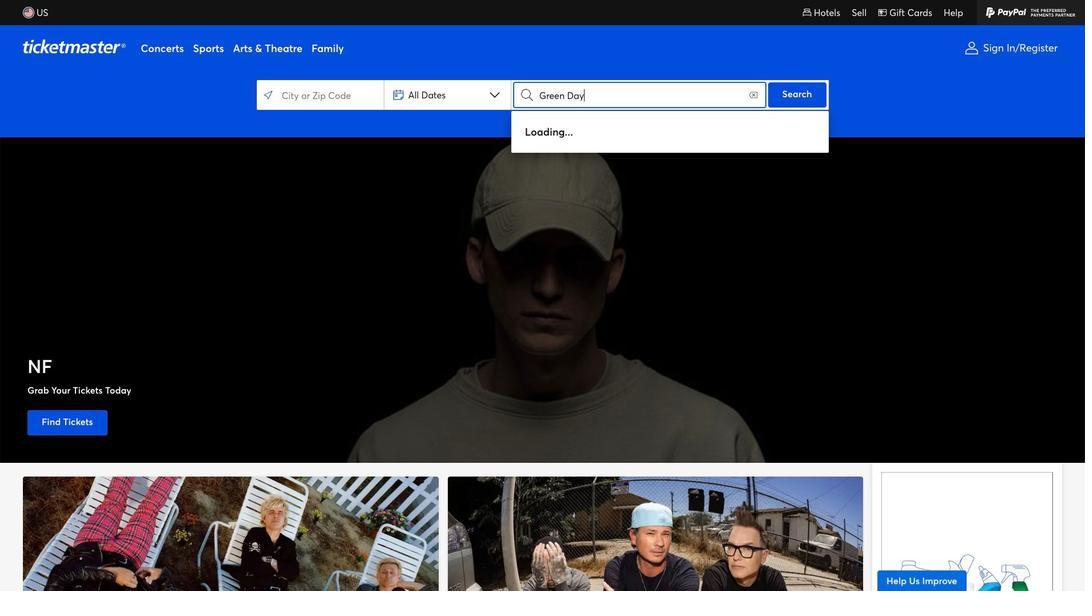 Task type: vqa. For each thing, say whether or not it's contained in the screenshot.
'advertisement' ELEMENT to the top
no



Task type: describe. For each thing, give the bounding box(es) containing it.
menu inside 'main navigation' element
[[136, 25, 955, 71]]

City or Zip Code field
[[259, 82, 381, 108]]

advertisement element
[[882, 472, 1053, 591]]

Search by Artist, Event or Venue text field
[[534, 82, 766, 108]]



Task type: locate. For each thing, give the bounding box(es) containing it.
main navigation element
[[0, 0, 1085, 71]]

paypal preferred payments partner image
[[977, 0, 1085, 25]]

None search field
[[257, 80, 829, 153]]

menu
[[136, 25, 955, 71]]

status
[[511, 111, 829, 153]]



